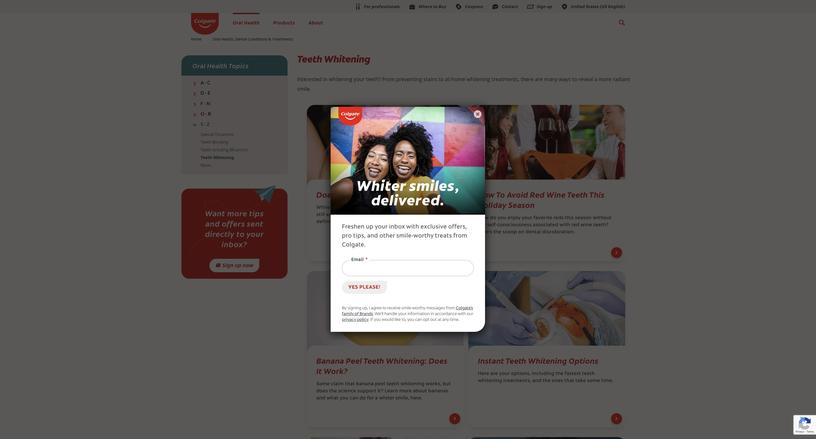 Task type: locate. For each thing, give the bounding box(es) containing it.
up left read
[[366, 224, 374, 230]]

teeth right peel
[[364, 355, 384, 366]]

1 vertical spatial a
[[375, 396, 378, 401]]

0 vertical spatial time.
[[450, 318, 460, 322]]

0 horizontal spatial with
[[407, 224, 419, 230]]

about
[[401, 220, 415, 224], [413, 389, 427, 394]]

to inside want more tips and offers sent directly to your inbox?
[[237, 228, 245, 239]]

1 horizontal spatial oral
[[213, 36, 221, 42]]

the down charcoal on the top of page
[[388, 212, 396, 217]]

0 horizontal spatial in
[[323, 76, 328, 83]]

0 horizontal spatial oral
[[193, 61, 206, 70]]

teeth inside some claim that banana peel teeth whitening works, but does the science support it? learn more about bananas and what you can do for a whiter smile, here.
[[387, 382, 400, 387]]

1 horizontal spatial with
[[458, 312, 466, 316]]

1 horizontal spatial whitening
[[324, 53, 371, 65]]

the down including
[[543, 379, 551, 383]]

1 horizontal spatial many
[[544, 76, 558, 83]]

0 horizontal spatial teeth
[[387, 382, 400, 387]]

learn
[[385, 389, 398, 394]]

0 vertical spatial does
[[317, 189, 335, 200]]

in right interested
[[323, 76, 328, 83]]

teeth whitening link
[[201, 155, 234, 160]]

can
[[415, 318, 422, 322], [350, 396, 359, 401]]

teeth up options,
[[506, 355, 527, 366]]

0 vertical spatial in
[[323, 76, 328, 83]]

dental
[[235, 36, 247, 42]]

and left offers
[[205, 218, 220, 229]]

more up smile,
[[400, 389, 412, 394]]

more right read
[[387, 220, 400, 224]]

how up self-
[[478, 216, 489, 220]]

to left sent
[[237, 228, 245, 239]]

1 vertical spatial whitening
[[213, 155, 234, 160]]

a inside some claim that banana peel teeth whitening works, but does the science support it? learn more about bananas and what you can do for a whiter smile, here.
[[375, 396, 378, 401]]

2 horizontal spatial whitening
[[528, 355, 567, 366]]

that inside here are your options, including the fastest teeth whitening treatments, and the ones that take some time.
[[565, 379, 575, 383]]

up inside freshen up your inbox with exclusive offers, pro tips, and other smile-worthy treats from colgate.
[[366, 224, 374, 230]]

here.
[[411, 396, 423, 401]]

delivered.
[[371, 191, 445, 210]]

0 vertical spatial about
[[401, 220, 415, 224]]

0 vertical spatial up
[[366, 224, 374, 230]]

treatments, left 'there'
[[492, 76, 520, 83]]

1 horizontal spatial do
[[490, 216, 497, 220]]

freshen up your inbox with exclusive offers, pro tips, and other smile-worthy treats from colgate.
[[342, 224, 468, 248]]

1 how from the top
[[478, 189, 495, 200]]

1 vertical spatial teeth?
[[594, 223, 609, 228]]

1 horizontal spatial up
[[366, 224, 374, 230]]

a inside interested in whitening your teeth? from preventing stains to at-home whitening treatments, there are many ways to reveal a more radiant smile.
[[595, 76, 598, 83]]

can down the 'science'
[[350, 396, 359, 401]]

oral left health,
[[213, 36, 221, 42]]

oral health, dental conditions & treatments link
[[209, 36, 297, 42]]

more left radiant
[[599, 76, 612, 83]]

0 vertical spatial from
[[454, 233, 468, 239]]

your left options,
[[500, 371, 510, 376]]

whitening
[[329, 76, 353, 83], [467, 76, 491, 83], [478, 379, 502, 383], [401, 382, 425, 387]]

you left "enjoy"
[[498, 216, 507, 220]]

some
[[588, 379, 600, 383]]

2 horizontal spatial with
[[560, 223, 571, 228]]

1 horizontal spatial .
[[373, 312, 374, 316]]

radiant
[[613, 76, 630, 83]]

teeth up the learn on the left of the page
[[387, 382, 400, 387]]

your up to,
[[398, 312, 407, 316]]

would
[[382, 318, 394, 322]]

that up read
[[377, 212, 387, 217]]

s
[[201, 122, 203, 127]]

work? up claim
[[324, 365, 348, 376]]

whitening inside special occasions teeth bonding teeth grinding (bruxism) teeth whitening more...
[[213, 155, 234, 160]]

with down this
[[560, 223, 571, 228]]

grinding
[[212, 147, 229, 153]]

opt
[[423, 318, 430, 322]]

about up the here.
[[413, 389, 427, 394]]

1 horizontal spatial are
[[491, 371, 498, 376]]

while the research surrounding charcoal toothpaste is still emerging, many find that the known benefits are definitely worth the try. read more about it here wi...
[[317, 205, 446, 224]]

. left the we'll
[[373, 312, 374, 316]]

treatments, inside interested in whitening your teeth? from preventing stains to at-home whitening treatments, there are many ways to reveal a more radiant smile.
[[492, 76, 520, 83]]

0 vertical spatial oral
[[213, 36, 221, 42]]

holiday
[[478, 199, 507, 210]]

teeth inside how to avoid red wine teeth this holiday season
[[567, 189, 588, 200]]

more
[[599, 76, 612, 83], [227, 208, 247, 218], [387, 220, 400, 224], [400, 389, 412, 394]]

None search field
[[619, 16, 626, 29]]

teeth up interested
[[297, 53, 322, 65]]

the up emerging,
[[331, 205, 339, 210]]

more inside the while the research surrounding charcoal toothpaste is still emerging, many find that the known benefits are definitely worth the try. read more about it here wi...
[[387, 220, 400, 224]]

teeth? inside how do you enjoy your favorite reds this season without the self-consciousness associated with red wine teeth? here's the scoop on dental discoloration.
[[594, 223, 609, 228]]

0 vertical spatial teeth
[[582, 371, 595, 376]]

0 horizontal spatial whitening
[[213, 155, 234, 160]]

from down offers,
[[454, 233, 468, 239]]

and down does
[[317, 396, 326, 401]]

teeth inside here are your options, including the fastest teeth whitening treatments, and the ones that take some time.
[[582, 371, 595, 376]]

1 horizontal spatial can
[[415, 318, 422, 322]]

1 horizontal spatial teeth?
[[594, 223, 609, 228]]

time. inside here are your options, including the fastest teeth whitening treatments, and the ones that take some time.
[[602, 379, 614, 383]]

that up the 'science'
[[345, 382, 355, 387]]

up for freshen
[[366, 224, 374, 230]]

can inside . we'll handle your information in accordance with our privacy policy . if you would like to, you can opt out at any time.
[[415, 318, 422, 322]]

&
[[269, 36, 271, 42]]

and inside want more tips and offers sent directly to your inbox?
[[205, 218, 220, 229]]

in inside . we'll handle your information in accordance with our privacy policy . if you would like to, you can opt out at any time.
[[431, 312, 434, 316]]

discoloration.
[[543, 230, 575, 235]]

red
[[572, 223, 580, 228]]

works,
[[426, 382, 442, 387]]

0 horizontal spatial do
[[360, 396, 366, 401]]

-
[[204, 122, 206, 127]]

0 vertical spatial treatments,
[[492, 76, 520, 83]]

smile.
[[297, 85, 311, 92]]

how left "to"
[[478, 189, 495, 200]]

teeth down teeth bonding link
[[201, 147, 211, 153]]

0 horizontal spatial work?
[[324, 365, 348, 376]]

to left at-
[[439, 76, 444, 83]]

2 horizontal spatial are
[[535, 76, 543, 83]]

1 vertical spatial are
[[436, 212, 443, 217]]

0 vertical spatial worthy
[[414, 233, 434, 239]]

are right here
[[491, 371, 498, 376]]

is
[[442, 205, 446, 210]]

to
[[496, 189, 505, 200]]

0 vertical spatial whitening
[[324, 53, 371, 65]]

of
[[355, 312, 359, 316]]

fastest
[[565, 371, 581, 376]]

it?
[[378, 389, 384, 394]]

exclusive
[[421, 224, 447, 230]]

your inside freshen up your inbox with exclusive offers, pro tips, and other smile-worthy treats from colgate.
[[375, 224, 388, 230]]

0 vertical spatial can
[[415, 318, 422, 322]]

many inside interested in whitening your teeth? from preventing stains to at-home whitening treatments, there are many ways to reveal a more radiant smile.
[[544, 76, 558, 83]]

teeth down special
[[201, 139, 211, 145]]

with up smile-
[[407, 224, 419, 230]]

smile,
[[396, 396, 410, 401]]

like
[[395, 318, 401, 322]]

1 vertical spatial do
[[360, 396, 366, 401]]

1 horizontal spatial a
[[595, 76, 598, 83]]

1 vertical spatial about
[[413, 389, 427, 394]]

0 horizontal spatial time.
[[450, 318, 460, 322]]

1 vertical spatial can
[[350, 396, 359, 401]]

time. right any
[[450, 318, 460, 322]]

privacy
[[342, 318, 356, 322]]

in up the out
[[431, 312, 434, 316]]

how do you enjoy your favorite reds this season without the self-consciousness associated with red wine teeth? here's the scoop on dental discoloration.
[[478, 216, 612, 235]]

you right to,
[[408, 318, 415, 322]]

in
[[323, 76, 328, 83], [431, 312, 434, 316]]

whitening down teeth whitening
[[329, 76, 353, 83]]

teeth? down "without"
[[594, 223, 609, 228]]

can down information
[[415, 318, 422, 322]]

do left for
[[360, 396, 366, 401]]

0 horizontal spatial does
[[317, 189, 335, 200]]

1 vertical spatial .
[[369, 318, 370, 322]]

how to avoid red wine teeth this holiday season
[[478, 189, 605, 210]]

many down research at the left of page
[[352, 212, 365, 217]]

colgate's family of brands link
[[342, 306, 473, 316]]

1 vertical spatial in
[[431, 312, 434, 316]]

teeth? left from
[[366, 76, 381, 83]]

that inside some claim that banana peel teeth whitening works, but does the science support it? learn more about bananas and what you can do for a whiter smile, here.
[[345, 382, 355, 387]]

tips,
[[354, 233, 366, 239]]

special
[[201, 131, 214, 137]]

.
[[373, 312, 374, 316], [369, 318, 370, 322]]

oral health, dental conditions & treatments
[[213, 36, 293, 42]]

0 vertical spatial do
[[490, 216, 497, 220]]

0 horizontal spatial up
[[235, 261, 242, 269]]

0 vertical spatial .
[[373, 312, 374, 316]]

teeth left this
[[567, 189, 588, 200]]

0 vertical spatial how
[[478, 189, 495, 200]]

1 horizontal spatial that
[[377, 212, 387, 217]]

and
[[205, 218, 220, 229], [367, 233, 378, 239], [533, 379, 542, 383], [317, 396, 326, 401]]

1 vertical spatial oral
[[193, 61, 206, 70]]

you down the 'science'
[[340, 396, 349, 401]]

oral inside dropdown button
[[193, 61, 206, 70]]

the up ones
[[556, 371, 564, 376]]

teeth?
[[366, 76, 381, 83], [594, 223, 609, 228]]

0 vertical spatial are
[[535, 76, 543, 83]]

1 horizontal spatial in
[[431, 312, 434, 316]]

time. right the some
[[602, 379, 614, 383]]

teeth bonding link
[[201, 139, 228, 145]]

1 vertical spatial treatments,
[[504, 379, 531, 383]]

1 horizontal spatial work?
[[415, 189, 439, 200]]

colgate® logo image
[[191, 13, 219, 35]]

information
[[408, 312, 430, 316]]

teeth? inside interested in whitening your teeth? from preventing stains to at-home whitening treatments, there are many ways to reveal a more radiant smile.
[[366, 76, 381, 83]]

work? up toothpaste
[[415, 189, 439, 200]]

your up other
[[375, 224, 388, 230]]

out
[[431, 318, 437, 322]]

*
[[366, 258, 368, 262]]

from up accordance
[[446, 306, 455, 310]]

do up self-
[[490, 216, 497, 220]]

offers,
[[449, 224, 467, 230]]

at-
[[445, 76, 452, 83]]

it
[[416, 220, 420, 224]]

a right reveal
[[595, 76, 598, 83]]

avoid
[[507, 189, 529, 200]]

to up the we'll
[[383, 306, 387, 310]]

do inside how do you enjoy your favorite reds this season without the self-consciousness associated with red wine teeth? here's the scoop on dental discoloration.
[[490, 216, 497, 220]]

1 vertical spatial does
[[429, 355, 448, 366]]

the up what
[[329, 389, 337, 394]]

1 vertical spatial teeth
[[387, 382, 400, 387]]

a right for
[[375, 396, 378, 401]]

1 vertical spatial work?
[[324, 365, 348, 376]]

more inside want more tips and offers sent directly to your inbox?
[[227, 208, 247, 218]]

this
[[590, 189, 605, 200]]

worthy up information
[[412, 306, 426, 310]]

0 horizontal spatial can
[[350, 396, 359, 401]]

teeth
[[297, 53, 322, 65], [201, 139, 211, 145], [201, 147, 211, 153], [201, 155, 212, 160], [567, 189, 588, 200], [364, 355, 384, 366], [506, 355, 527, 366]]

try.
[[365, 220, 373, 224]]

science
[[339, 389, 356, 394]]

does up works,
[[429, 355, 448, 366]]

are right 'there'
[[535, 76, 543, 83]]

your
[[354, 76, 365, 83], [522, 216, 533, 220], [375, 224, 388, 230], [247, 228, 264, 239], [398, 312, 407, 316], [500, 371, 510, 376]]

work? inside banana peel teeth whitening: does it work?
[[324, 365, 348, 376]]

0 horizontal spatial teeth?
[[366, 76, 381, 83]]

0 horizontal spatial are
[[436, 212, 443, 217]]

how inside how do you enjoy your favorite reds this season without the self-consciousness associated with red wine teeth? here's the scoop on dental discoloration.
[[478, 216, 489, 220]]

0 horizontal spatial many
[[352, 212, 365, 217]]

teeth up more... 'link'
[[201, 155, 212, 160]]

about down known
[[401, 220, 415, 224]]

home
[[191, 36, 202, 42]]

None submit
[[342, 281, 387, 294]]

definitely
[[317, 220, 339, 224]]

2 vertical spatial are
[[491, 371, 498, 376]]

and down including
[[533, 379, 542, 383]]

many left 'ways' at the top right of page
[[544, 76, 558, 83]]

worthy inside freshen up your inbox with exclusive offers, pro tips, and other smile-worthy treats from colgate.
[[414, 233, 434, 239]]

1 vertical spatial time.
[[602, 379, 614, 383]]

treats
[[435, 233, 452, 239]]

1 horizontal spatial time.
[[602, 379, 614, 383]]

your left from
[[354, 76, 365, 83]]

whitening down here
[[478, 379, 502, 383]]

up left the now
[[235, 261, 242, 269]]

privacy policy link
[[342, 318, 369, 322]]

whitening inside some claim that banana peel teeth whitening works, but does the science support it? learn more about bananas and what you can do for a whiter smile, here.
[[401, 382, 425, 387]]

worth
[[340, 220, 355, 224]]

. left the if
[[369, 318, 370, 322]]

your right "enjoy"
[[522, 216, 533, 220]]

work?
[[415, 189, 439, 200], [324, 365, 348, 376]]

now
[[243, 261, 254, 269]]

our
[[467, 312, 473, 316]]

0 vertical spatial a
[[595, 76, 598, 83]]

does up 'while'
[[317, 189, 335, 200]]

your inside . we'll handle your information in accordance with our privacy policy . if you would like to, you can opt out at any time.
[[398, 312, 407, 316]]

with down the "colgate's"
[[458, 312, 466, 316]]

that down fastest
[[565, 379, 575, 383]]

whitening
[[324, 53, 371, 65], [213, 155, 234, 160], [528, 355, 567, 366]]

0 vertical spatial many
[[544, 76, 558, 83]]

0 horizontal spatial that
[[345, 382, 355, 387]]

None email field
[[342, 260, 474, 276]]

teeth up the some
[[582, 371, 595, 376]]

treatments, inside here are your options, including the fastest teeth whitening treatments, and the ones that take some time.
[[504, 379, 531, 383]]

how inside how to avoid red wine teeth this holiday season
[[478, 189, 495, 200]]

1 vertical spatial many
[[352, 212, 365, 217]]

and right tips,
[[367, 233, 378, 239]]

1 horizontal spatial teeth
[[582, 371, 595, 376]]

wine
[[581, 223, 592, 228]]

oral left health
[[193, 61, 206, 70]]

0 horizontal spatial a
[[375, 396, 378, 401]]

up inside sign up now link
[[235, 261, 242, 269]]

0 vertical spatial teeth?
[[366, 76, 381, 83]]

you right the if
[[374, 318, 381, 322]]

more inside interested in whitening your teeth? from preventing stains to at-home whitening treatments, there are many ways to reveal a more radiant smile.
[[599, 76, 612, 83]]

whitening up the here.
[[401, 382, 425, 387]]

your down tips
[[247, 228, 264, 239]]

2 horizontal spatial that
[[565, 379, 575, 383]]

2 how from the top
[[478, 216, 489, 220]]

1 horizontal spatial does
[[429, 355, 448, 366]]

oral for oral health, dental conditions & treatments
[[213, 36, 221, 42]]

consciousness
[[498, 223, 532, 228]]

treatments, down options,
[[504, 379, 531, 383]]

up
[[366, 224, 374, 230], [235, 261, 242, 269]]

the left try.
[[356, 220, 364, 224]]

1 vertical spatial up
[[235, 261, 242, 269]]

self-
[[487, 223, 498, 228]]

1 vertical spatial how
[[478, 216, 489, 220]]

are up wi...
[[436, 212, 443, 217]]

are
[[535, 76, 543, 83], [436, 212, 443, 217], [491, 371, 498, 376]]

0 horizontal spatial .
[[369, 318, 370, 322]]

more left tips
[[227, 208, 247, 218]]

worthy down exclusive
[[414, 233, 434, 239]]

want
[[205, 208, 225, 218]]



Task type: vqa. For each thing, say whether or not it's contained in the screenshot.
the right Oral
yes



Task type: describe. For each thing, give the bounding box(es) containing it.
charcoal
[[393, 205, 413, 210]]

reveal
[[579, 76, 593, 83]]

peel
[[375, 382, 386, 387]]

your inside want more tips and offers sent directly to your inbox?
[[247, 228, 264, 239]]

here's
[[478, 230, 493, 235]]

by
[[342, 306, 347, 310]]

how for how do you enjoy your favorite reds this season without the self-consciousness associated with red wine teeth? here's the scoop on dental discoloration.
[[478, 216, 489, 220]]

research
[[341, 205, 361, 210]]

sign
[[223, 261, 234, 269]]

inbox?
[[222, 239, 247, 249]]

associated
[[533, 223, 559, 228]]

support
[[358, 389, 377, 394]]

toothpaste
[[414, 205, 441, 210]]

accordance
[[435, 312, 457, 316]]

does
[[317, 389, 328, 394]]

favorite
[[534, 216, 553, 220]]

offers
[[222, 218, 245, 229]]

s - z menu
[[181, 131, 288, 169]]

peel
[[346, 355, 362, 366]]

are inside interested in whitening your teeth? from preventing stains to at-home whitening treatments, there are many ways to reveal a more radiant smile.
[[535, 76, 543, 83]]

wi...
[[433, 220, 442, 224]]

directly
[[205, 228, 235, 239]]

want more tips and offers sent directly to your inbox?
[[205, 208, 264, 249]]

some claim that banana peel teeth whitening works, but does the science support it? learn more about bananas and what you can do for a whiter smile, here.
[[317, 382, 451, 401]]

sent
[[247, 218, 264, 229]]

teeth inside banana peel teeth whitening: does it work?
[[364, 355, 384, 366]]

from inside freshen up your inbox with exclusive offers, pro tips, and other smile-worthy treats from colgate.
[[454, 233, 468, 239]]

paper airplane image
[[189, 182, 280, 258]]

2 vertical spatial whitening
[[528, 355, 567, 366]]

0 vertical spatial work?
[[415, 189, 439, 200]]

toothpaste
[[371, 189, 413, 200]]

wine
[[547, 189, 566, 200]]

policy
[[357, 318, 369, 322]]

whiter
[[379, 396, 394, 401]]

known
[[397, 212, 413, 217]]

smile-
[[397, 233, 414, 239]]

the up here's
[[478, 223, 486, 228]]

we'll
[[375, 312, 384, 316]]

whitening right home
[[467, 76, 491, 83]]

it
[[317, 365, 322, 376]]

home
[[452, 76, 466, 83]]

preventing
[[396, 76, 422, 83]]

if
[[371, 318, 373, 322]]

emerging,
[[326, 212, 351, 217]]

your inside how do you enjoy your favorite reds this season without the self-consciousness associated with red wine teeth? here's the scoop on dental discoloration.
[[522, 216, 533, 220]]

bonding
[[212, 139, 228, 145]]

do inside some claim that banana peel teeth whitening works, but does the science support it? learn more about bananas and what you can do for a whiter smile, here.
[[360, 396, 366, 401]]

(bruxism)
[[230, 147, 248, 153]]

the inside some claim that banana peel teeth whitening works, but does the science support it? learn more about bananas and what you can do for a whiter smile, here.
[[329, 389, 337, 394]]

to,
[[402, 318, 407, 322]]

family
[[342, 312, 354, 316]]

and inside some claim that banana peel teeth whitening works, but does the science support it? learn more about bananas and what you can do for a whiter smile, here.
[[317, 396, 326, 401]]

your inside interested in whitening your teeth? from preventing stains to at-home whitening treatments, there are many ways to reveal a more radiant smile.
[[354, 76, 365, 83]]

reds
[[554, 216, 564, 220]]

oral for oral health topics
[[193, 61, 206, 70]]

with inside how do you enjoy your favorite reds this season without the self-consciousness associated with red wine teeth? here's the scoop on dental discoloration.
[[560, 223, 571, 228]]

smile
[[402, 306, 412, 310]]

read
[[374, 220, 386, 224]]

colgate's family of brands
[[342, 306, 473, 316]]

does charcoal toothpaste work?
[[317, 189, 439, 200]]

messages
[[427, 306, 445, 310]]

banana
[[356, 382, 374, 387]]

time. inside . we'll handle your information in accordance with our privacy policy . if you would like to, you can opt out at any time.
[[450, 318, 460, 322]]

red
[[530, 189, 545, 200]]

treatments
[[272, 36, 293, 42]]

and inside here are your options, including the fastest teeth whitening treatments, and the ones that take some time.
[[533, 379, 542, 383]]

to right 'ways' at the top right of page
[[572, 76, 577, 83]]

sign up now
[[223, 261, 254, 269]]

other
[[380, 233, 395, 239]]

the down self-
[[494, 230, 502, 235]]

many inside the while the research surrounding charcoal toothpaste is still emerging, many find that the known benefits are definitely worth the try. read more about it here wi...
[[352, 212, 365, 217]]

interested in whitening your teeth? from preventing stains to at-home whitening treatments, there are many ways to reveal a more radiant smile.
[[297, 76, 630, 92]]

you inside some claim that banana peel teeth whitening works, but does the science support it? learn more about bananas and what you can do for a whiter smile, here.
[[340, 396, 349, 401]]

agree
[[371, 306, 382, 310]]

teeth grinding (bruxism) link
[[201, 147, 248, 153]]

interested
[[297, 76, 322, 83]]

does inside banana peel teeth whitening: does it work?
[[429, 355, 448, 366]]

s - z
[[201, 122, 210, 127]]

you inside how do you enjoy your favorite reds this season without the self-consciousness associated with red wine teeth? here's the scoop on dental discoloration.
[[498, 216, 507, 220]]

up for sign
[[235, 261, 242, 269]]

dental
[[526, 230, 541, 235]]

conditions
[[248, 36, 268, 42]]

enjoy
[[508, 216, 521, 220]]

colgate.
[[342, 242, 366, 248]]

and inside freshen up your inbox with exclusive offers, pro tips, and other smile-worthy treats from colgate.
[[367, 233, 378, 239]]

colgate's
[[456, 306, 473, 310]]

1 vertical spatial worthy
[[412, 306, 426, 310]]

can inside some claim that banana peel teeth whitening works, but does the science support it? learn more about bananas and what you can do for a whiter smile, here.
[[350, 396, 359, 401]]

. we'll handle your information in accordance with our privacy policy . if you would like to, you can opt out at any time.
[[342, 312, 473, 322]]

more inside some claim that banana peel teeth whitening works, but does the science support it? learn more about bananas and what you can do for a whiter smile, here.
[[400, 389, 412, 394]]

whitening inside here are your options, including the fastest teeth whitening treatments, and the ones that take some time.
[[478, 379, 502, 383]]

1 vertical spatial from
[[446, 306, 455, 310]]

still
[[317, 212, 325, 217]]

instant teeth whitening options
[[478, 355, 599, 366]]

ones
[[552, 379, 564, 383]]

season
[[509, 199, 535, 210]]

pro
[[342, 233, 352, 239]]

are inside here are your options, including the fastest teeth whitening treatments, and the ones that take some time.
[[491, 371, 498, 376]]

that inside the while the research surrounding charcoal toothpaste is still emerging, many find that the known benefits are definitely worth the try. read more about it here wi...
[[377, 212, 387, 217]]

there
[[521, 76, 534, 83]]

for
[[367, 396, 374, 401]]

about inside some claim that banana peel teeth whitening works, but does the science support it? learn more about bananas and what you can do for a whiter smile, here.
[[413, 389, 427, 394]]

what
[[327, 396, 339, 401]]

while
[[317, 205, 330, 210]]

claim
[[331, 382, 344, 387]]

at
[[438, 318, 442, 322]]

with inside freshen up your inbox with exclusive offers, pro tips, and other smile-worthy treats from colgate.
[[407, 224, 419, 230]]

up,
[[362, 306, 368, 310]]

in inside interested in whitening your teeth? from preventing stains to at-home whitening treatments, there are many ways to reveal a more radiant smile.
[[323, 76, 328, 83]]

i
[[369, 306, 370, 310]]

are inside the while the research surrounding charcoal toothpaste is still emerging, many find that the known benefits are definitely worth the try. read more about it here wi...
[[436, 212, 443, 217]]

how for how to avoid red wine teeth this holiday season
[[478, 189, 495, 200]]

teeth whitening
[[297, 53, 371, 65]]

options
[[569, 355, 599, 366]]

about inside the while the research surrounding charcoal toothpaste is still emerging, many find that the known benefits are definitely worth the try. read more about it here wi...
[[401, 220, 415, 224]]

your inside here are your options, including the fastest teeth whitening treatments, and the ones that take some time.
[[500, 371, 510, 376]]

health
[[207, 61, 228, 70]]

smiles,
[[409, 176, 460, 195]]

whiter
[[357, 176, 406, 195]]

charcoal
[[337, 189, 370, 200]]

with inside . we'll handle your information in accordance with our privacy policy . if you would like to, you can opt out at any time.
[[458, 312, 466, 316]]

find
[[366, 212, 376, 217]]



